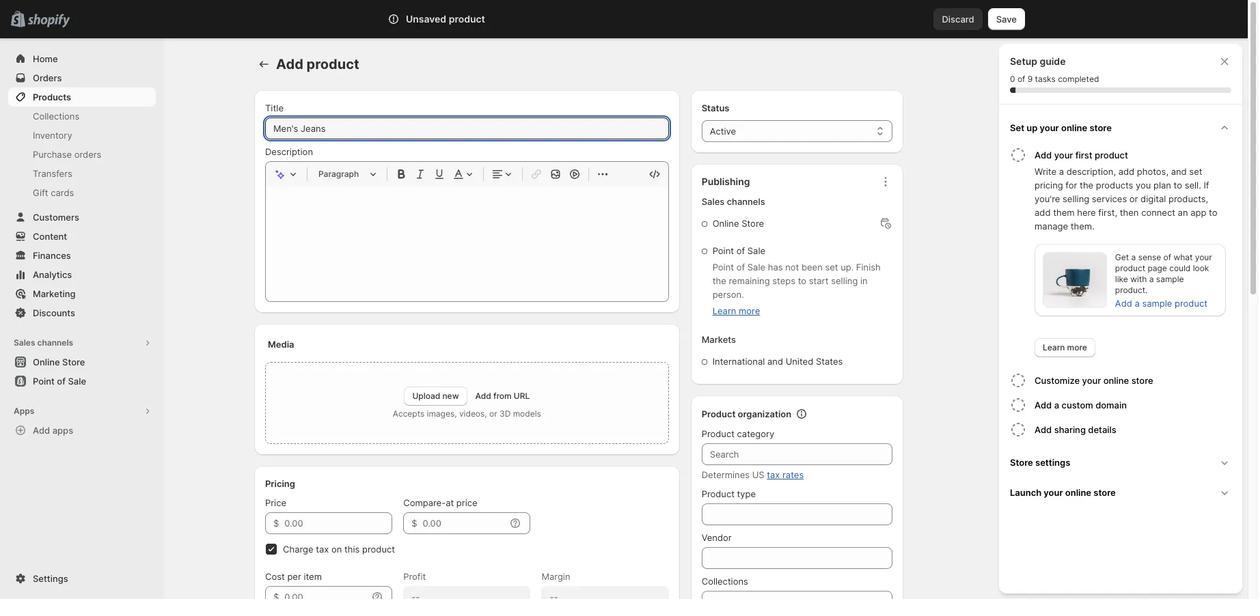 Task type: describe. For each thing, give the bounding box(es) containing it.
set up your online store
[[1010, 122, 1112, 133]]

steps
[[773, 276, 796, 286]]

for
[[1066, 180, 1078, 191]]

add a custom domain button
[[1035, 393, 1237, 418]]

Product type text field
[[702, 504, 893, 526]]

point of sale inside 'link'
[[33, 376, 86, 387]]

products
[[33, 92, 71, 103]]

inventory link
[[8, 126, 156, 145]]

mark add a custom domain as done image
[[1010, 397, 1027, 414]]

product inside button
[[1095, 150, 1129, 161]]

in
[[861, 276, 868, 286]]

orders
[[74, 149, 101, 160]]

online store inside 'link'
[[33, 357, 85, 368]]

0 vertical spatial sample
[[1157, 274, 1184, 284]]

price
[[265, 498, 286, 509]]

1 vertical spatial or
[[490, 409, 497, 419]]

add for add a custom domain
[[1035, 400, 1052, 411]]

up
[[1027, 122, 1038, 133]]

online inside "button"
[[1062, 122, 1088, 133]]

digital
[[1141, 193, 1167, 204]]

compare-at price
[[404, 498, 478, 509]]

finances link
[[8, 246, 156, 265]]

then
[[1120, 207, 1139, 218]]

1 horizontal spatial sales
[[702, 196, 725, 207]]

write
[[1035, 166, 1057, 177]]

0 vertical spatial point
[[713, 245, 734, 256]]

title
[[265, 103, 284, 113]]

setup
[[1010, 55, 1038, 67]]

purchase
[[33, 149, 72, 160]]

customize your online store button
[[1035, 368, 1237, 393]]

0 horizontal spatial tax
[[316, 544, 329, 555]]

determines us tax rates
[[702, 470, 804, 481]]

set
[[1010, 122, 1025, 133]]

upload new button
[[404, 387, 467, 406]]

add your first product element
[[1008, 165, 1237, 358]]

united
[[786, 356, 814, 367]]

price
[[457, 498, 478, 509]]

unsaved product
[[406, 13, 485, 25]]

vendor
[[702, 533, 732, 543]]

1 horizontal spatial online store
[[713, 218, 764, 229]]

sense
[[1139, 252, 1162, 263]]

rates
[[783, 470, 804, 481]]

$ for compare-at price
[[412, 518, 417, 529]]

purchase orders
[[33, 149, 101, 160]]

0 vertical spatial store
[[742, 218, 764, 229]]

add your first product button
[[1035, 143, 1237, 165]]

add apps
[[33, 425, 73, 436]]

search
[[448, 14, 478, 25]]

9
[[1028, 74, 1033, 84]]

charge
[[283, 544, 314, 555]]

markets
[[702, 334, 736, 345]]

add for add product
[[276, 56, 303, 72]]

get
[[1116, 252, 1129, 263]]

add for add from url
[[476, 391, 491, 401]]

person.
[[713, 289, 744, 300]]

upload
[[413, 391, 440, 401]]

3d
[[500, 409, 511, 419]]

gift cards link
[[8, 183, 156, 202]]

paragraph
[[319, 169, 359, 179]]

add a sample product button
[[1107, 294, 1216, 313]]

add for add apps
[[33, 425, 50, 436]]

$ for price
[[273, 518, 279, 529]]

compare-
[[404, 498, 446, 509]]

a down product.
[[1135, 298, 1140, 309]]

store inside 'link'
[[62, 357, 85, 368]]

product.
[[1116, 285, 1148, 295]]

a for get a sense of what your product page could look like with a sample product. add a sample product
[[1132, 252, 1136, 263]]

tasks
[[1035, 74, 1056, 84]]

set up your online store button
[[1005, 113, 1237, 143]]

product category
[[702, 429, 775, 440]]

pricing
[[265, 479, 295, 489]]

type
[[737, 489, 756, 500]]

more inside add your first product element
[[1068, 343, 1088, 353]]

been
[[802, 262, 823, 273]]

inventory
[[33, 130, 72, 141]]

0 of 9 tasks completed
[[1010, 74, 1100, 84]]

launch your online store
[[1010, 487, 1116, 498]]

like
[[1116, 274, 1129, 284]]

finances
[[33, 250, 71, 261]]

could
[[1170, 263, 1191, 273]]

sell.
[[1185, 180, 1202, 191]]

setup guide dialog
[[999, 44, 1243, 594]]

online inside 'link'
[[33, 357, 60, 368]]

us
[[752, 470, 765, 481]]

0 horizontal spatial collections
[[33, 111, 79, 122]]

shopify image
[[28, 14, 70, 28]]

a for write a description, add photos, and set pricing for the products you plan to sell. if you're selling services or digital products, add them here first, then connect an app to manage them.
[[1059, 166, 1064, 177]]

what
[[1174, 252, 1193, 263]]

0 horizontal spatial add
[[1035, 207, 1051, 218]]

collections link
[[8, 107, 156, 126]]

add inside get a sense of what your product page could look like with a sample product. add a sample product
[[1116, 298, 1133, 309]]

selling inside point of sale has not been set up. finish the remaining steps to start selling in person. learn more
[[831, 276, 858, 286]]

to inside point of sale has not been set up. finish the remaining steps to start selling in person. learn more
[[798, 276, 807, 286]]

online for customize your online store
[[1104, 375, 1130, 386]]

0 horizontal spatial learn more link
[[713, 306, 760, 317]]

start
[[809, 276, 829, 286]]

1 horizontal spatial collections
[[702, 576, 748, 587]]

products link
[[8, 88, 156, 107]]

accepts
[[393, 409, 425, 419]]

online for launch your online store
[[1066, 487, 1092, 498]]

add a custom domain
[[1035, 400, 1127, 411]]

online store link
[[8, 353, 156, 372]]

content link
[[8, 227, 156, 246]]

add from url button
[[476, 391, 530, 401]]

sales inside button
[[14, 338, 35, 348]]

paragraph button
[[313, 166, 381, 183]]

services
[[1092, 193, 1127, 204]]

add for add sharing details
[[1035, 425, 1052, 435]]

purchase orders link
[[8, 145, 156, 164]]

online store button
[[0, 353, 164, 372]]

Margin text field
[[542, 587, 669, 600]]

custom
[[1062, 400, 1094, 411]]

sale inside point of sale has not been set up. finish the remaining steps to start selling in person. learn more
[[748, 262, 766, 273]]

Vendor text field
[[702, 548, 893, 569]]

products
[[1096, 180, 1134, 191]]

product for product category
[[702, 429, 735, 440]]

Compare-at price text field
[[423, 513, 506, 535]]

store settings
[[1010, 457, 1071, 468]]

0 vertical spatial online
[[713, 218, 739, 229]]

details
[[1089, 425, 1117, 435]]

product for product type
[[702, 489, 735, 500]]

of inside point of sale has not been set up. finish the remaining steps to start selling in person. learn more
[[737, 262, 745, 273]]

of inside point of sale 'link'
[[57, 376, 66, 387]]

models
[[513, 409, 541, 419]]

media
[[268, 339, 294, 350]]

product for product organization
[[702, 409, 736, 420]]

1 horizontal spatial tax
[[767, 470, 780, 481]]

selling inside write a description, add photos, and set pricing for the products you plan to sell. if you're selling services or digital products, add them here first, then connect an app to manage them.
[[1063, 193, 1090, 204]]

your for add your first product
[[1055, 150, 1074, 161]]

2 horizontal spatial to
[[1209, 207, 1218, 218]]

determines
[[702, 470, 750, 481]]

point of sale button
[[0, 372, 164, 391]]

customize your online store
[[1035, 375, 1154, 386]]

your inside get a sense of what your product page could look like with a sample product. add a sample product
[[1196, 252, 1213, 263]]

a down page
[[1150, 274, 1154, 284]]

0 vertical spatial sale
[[748, 245, 766, 256]]

first
[[1076, 150, 1093, 161]]



Task type: vqa. For each thing, say whether or not it's contained in the screenshot.
Settings
yes



Task type: locate. For each thing, give the bounding box(es) containing it.
point of sale link
[[8, 372, 156, 391]]

1 vertical spatial point of sale
[[33, 376, 86, 387]]

Title text field
[[265, 118, 669, 139]]

store up launch
[[1010, 457, 1034, 468]]

first,
[[1099, 207, 1118, 218]]

the inside write a description, add photos, and set pricing for the products you plan to sell. if you're selling services or digital products, add them here first, then connect an app to manage them.
[[1080, 180, 1094, 191]]

sales down discounts
[[14, 338, 35, 348]]

point up apps
[[33, 376, 55, 387]]

set left up.
[[825, 262, 838, 273]]

channels down publishing
[[727, 196, 765, 207]]

your for customize your online store
[[1083, 375, 1102, 386]]

add inside 'button'
[[1035, 425, 1052, 435]]

0 horizontal spatial or
[[490, 409, 497, 419]]

0 vertical spatial or
[[1130, 193, 1139, 204]]

get a sense of what your product page could look like with a sample product. add a sample product
[[1116, 252, 1213, 309]]

set up the sell.
[[1190, 166, 1203, 177]]

set inside write a description, add photos, and set pricing for the products you plan to sell. if you're selling services or digital products, add them here first, then connect an app to manage them.
[[1190, 166, 1203, 177]]

learn down person.
[[713, 306, 737, 317]]

2 vertical spatial store
[[1010, 457, 1034, 468]]

or inside write a description, add photos, and set pricing for the products you plan to sell. if you're selling services or digital products, add them here first, then connect an app to manage them.
[[1130, 193, 1139, 204]]

or left 3d
[[490, 409, 497, 419]]

$ down price
[[273, 518, 279, 529]]

online down publishing
[[713, 218, 739, 229]]

1 vertical spatial to
[[1209, 207, 1218, 218]]

1 vertical spatial store
[[1132, 375, 1154, 386]]

0 horizontal spatial more
[[739, 306, 760, 317]]

online up domain
[[1104, 375, 1130, 386]]

learn inside point of sale has not been set up. finish the remaining steps to start selling in person. learn more
[[713, 306, 737, 317]]

2 vertical spatial online
[[1066, 487, 1092, 498]]

learn up customize
[[1043, 343, 1065, 353]]

1 horizontal spatial selling
[[1063, 193, 1090, 204]]

0 horizontal spatial point of sale
[[33, 376, 86, 387]]

the down description,
[[1080, 180, 1094, 191]]

1 vertical spatial sale
[[748, 262, 766, 273]]

point
[[713, 245, 734, 256], [713, 262, 734, 273], [33, 376, 55, 387]]

point inside point of sale has not been set up. finish the remaining steps to start selling in person. learn more
[[713, 262, 734, 273]]

1 vertical spatial selling
[[831, 276, 858, 286]]

1 horizontal spatial sales channels
[[702, 196, 765, 207]]

add inside button
[[1035, 400, 1052, 411]]

0 horizontal spatial channels
[[37, 338, 73, 348]]

cost per item
[[265, 572, 322, 582]]

mark add your first product as done image
[[1010, 147, 1027, 163]]

learn more
[[1043, 343, 1088, 353]]

your left the first
[[1055, 150, 1074, 161]]

connect
[[1142, 207, 1176, 218]]

your
[[1040, 122, 1060, 133], [1055, 150, 1074, 161], [1196, 252, 1213, 263], [1083, 375, 1102, 386], [1044, 487, 1063, 498]]

a inside the 'add a custom domain' button
[[1055, 400, 1060, 411]]

add left apps
[[33, 425, 50, 436]]

1 product from the top
[[702, 409, 736, 420]]

add up 'products' at the right top of the page
[[1119, 166, 1135, 177]]

your right up
[[1040, 122, 1060, 133]]

2 horizontal spatial store
[[1010, 457, 1034, 468]]

point inside 'link'
[[33, 376, 55, 387]]

home
[[33, 53, 58, 64]]

store for customize your online store
[[1132, 375, 1154, 386]]

the for remaining
[[713, 276, 727, 286]]

more up customize your online store
[[1068, 343, 1088, 353]]

1 horizontal spatial and
[[1172, 166, 1187, 177]]

add
[[276, 56, 303, 72], [1035, 150, 1052, 161], [1116, 298, 1133, 309], [476, 391, 491, 401], [1035, 400, 1052, 411], [1035, 425, 1052, 435], [33, 425, 50, 436]]

1 horizontal spatial more
[[1068, 343, 1088, 353]]

set for sell.
[[1190, 166, 1203, 177]]

1 vertical spatial online
[[33, 357, 60, 368]]

0 vertical spatial sales
[[702, 196, 725, 207]]

2 vertical spatial product
[[702, 489, 735, 500]]

set
[[1190, 166, 1203, 177], [825, 262, 838, 273]]

0 horizontal spatial the
[[713, 276, 727, 286]]

point of sale down 'online store' button
[[33, 376, 86, 387]]

0 horizontal spatial set
[[825, 262, 838, 273]]

your for launch your online store
[[1044, 487, 1063, 498]]

2 vertical spatial to
[[798, 276, 807, 286]]

cards
[[51, 187, 74, 198]]

1 vertical spatial the
[[713, 276, 727, 286]]

learn more link inside add your first product element
[[1035, 338, 1096, 358]]

settings
[[1036, 457, 1071, 468]]

selling down the for
[[1063, 193, 1090, 204]]

sales channels inside button
[[14, 338, 73, 348]]

online store up point of sale 'link'
[[33, 357, 85, 368]]

add left from
[[476, 391, 491, 401]]

2 vertical spatial point
[[33, 376, 55, 387]]

0 vertical spatial add
[[1119, 166, 1135, 177]]

this
[[345, 544, 360, 555]]

store inside "button"
[[1090, 122, 1112, 133]]

international and united states
[[713, 356, 843, 367]]

0 horizontal spatial learn
[[713, 306, 737, 317]]

0 horizontal spatial online
[[33, 357, 60, 368]]

0 vertical spatial sales channels
[[702, 196, 765, 207]]

search button
[[426, 8, 822, 30]]

2 vertical spatial store
[[1094, 487, 1116, 498]]

add sharing details
[[1035, 425, 1117, 435]]

more inside point of sale has not been set up. finish the remaining steps to start selling in person. learn more
[[739, 306, 760, 317]]

1 vertical spatial product
[[702, 429, 735, 440]]

description,
[[1067, 166, 1116, 177]]

new
[[443, 391, 459, 401]]

0 vertical spatial point of sale
[[713, 245, 766, 256]]

to left start
[[798, 276, 807, 286]]

online store
[[713, 218, 764, 229], [33, 357, 85, 368]]

0 vertical spatial and
[[1172, 166, 1187, 177]]

online up add your first product
[[1062, 122, 1088, 133]]

0 vertical spatial online store
[[713, 218, 764, 229]]

finish
[[857, 262, 881, 273]]

add sharing details button
[[1035, 418, 1237, 442]]

to right the app
[[1209, 207, 1218, 218]]

1 horizontal spatial store
[[742, 218, 764, 229]]

discard button
[[934, 8, 983, 30]]

orders
[[33, 72, 62, 83]]

Profit text field
[[404, 587, 531, 600]]

profit
[[404, 572, 426, 582]]

1 vertical spatial add
[[1035, 207, 1051, 218]]

learn more link down person.
[[713, 306, 760, 317]]

0 vertical spatial learn more link
[[713, 306, 760, 317]]

add down product.
[[1116, 298, 1133, 309]]

the for products
[[1080, 180, 1094, 191]]

point up person.
[[713, 262, 734, 273]]

1 vertical spatial online store
[[33, 357, 85, 368]]

sample down could
[[1157, 274, 1184, 284]]

1 vertical spatial tax
[[316, 544, 329, 555]]

products,
[[1169, 193, 1209, 204]]

Cost per item text field
[[285, 587, 368, 600]]

sample down product.
[[1143, 298, 1173, 309]]

$ down compare-
[[412, 518, 417, 529]]

1 vertical spatial sales
[[14, 338, 35, 348]]

0 vertical spatial more
[[739, 306, 760, 317]]

add apps button
[[8, 421, 156, 440]]

0 horizontal spatial online store
[[33, 357, 85, 368]]

sales channels
[[702, 196, 765, 207], [14, 338, 73, 348]]

the up person.
[[713, 276, 727, 286]]

0 vertical spatial the
[[1080, 180, 1094, 191]]

1 $ from the left
[[273, 518, 279, 529]]

app
[[1191, 207, 1207, 218]]

to left the sell.
[[1174, 180, 1183, 191]]

Product category text field
[[702, 444, 893, 466]]

per
[[287, 572, 301, 582]]

store inside button
[[1010, 457, 1034, 468]]

0 horizontal spatial to
[[798, 276, 807, 286]]

set for selling
[[825, 262, 838, 273]]

0 vertical spatial learn
[[713, 306, 737, 317]]

manage
[[1035, 221, 1069, 232]]

orders link
[[8, 68, 156, 88]]

description
[[265, 146, 313, 157]]

online store down publishing
[[713, 218, 764, 229]]

active
[[710, 126, 736, 137]]

0 vertical spatial store
[[1090, 122, 1112, 133]]

customize
[[1035, 375, 1080, 386]]

1 vertical spatial learn
[[1043, 343, 1065, 353]]

tax right us
[[767, 470, 780, 481]]

collections
[[33, 111, 79, 122], [702, 576, 748, 587]]

guide
[[1040, 55, 1066, 67]]

your up look
[[1196, 252, 1213, 263]]

1 vertical spatial sales channels
[[14, 338, 73, 348]]

a right write
[[1059, 166, 1064, 177]]

0 vertical spatial set
[[1190, 166, 1203, 177]]

point of sale has not been set up. finish the remaining steps to start selling in person. learn more
[[713, 262, 881, 317]]

1 horizontal spatial to
[[1174, 180, 1183, 191]]

learn inside add your first product element
[[1043, 343, 1065, 353]]

0 horizontal spatial and
[[768, 356, 783, 367]]

point up remaining
[[713, 245, 734, 256]]

photos,
[[1137, 166, 1169, 177]]

1 horizontal spatial set
[[1190, 166, 1203, 177]]

1 horizontal spatial channels
[[727, 196, 765, 207]]

gift
[[33, 187, 48, 198]]

1 vertical spatial online
[[1104, 375, 1130, 386]]

sales
[[702, 196, 725, 207], [14, 338, 35, 348]]

videos,
[[459, 409, 487, 419]]

states
[[816, 356, 843, 367]]

0 horizontal spatial sales channels
[[14, 338, 73, 348]]

1 vertical spatial learn more link
[[1035, 338, 1096, 358]]

0 horizontal spatial selling
[[831, 276, 858, 286]]

product down product organization
[[702, 429, 735, 440]]

store down publishing
[[742, 218, 764, 229]]

product type
[[702, 489, 756, 500]]

the inside point of sale has not been set up. finish the remaining steps to start selling in person. learn more
[[713, 276, 727, 286]]

look
[[1193, 263, 1210, 273]]

Collections text field
[[702, 591, 893, 600]]

upload new
[[413, 391, 459, 401]]

1 horizontal spatial learn
[[1043, 343, 1065, 353]]

sample
[[1157, 274, 1184, 284], [1143, 298, 1173, 309]]

collections down vendor
[[702, 576, 748, 587]]

0 vertical spatial to
[[1174, 180, 1183, 191]]

store for launch your online store
[[1094, 487, 1116, 498]]

discounts link
[[8, 304, 156, 323]]

3 product from the top
[[702, 489, 735, 500]]

1 horizontal spatial learn more link
[[1035, 338, 1096, 358]]

0 vertical spatial online
[[1062, 122, 1088, 133]]

more down person.
[[739, 306, 760, 317]]

a
[[1059, 166, 1064, 177], [1132, 252, 1136, 263], [1150, 274, 1154, 284], [1135, 298, 1140, 309], [1055, 400, 1060, 411]]

1 horizontal spatial the
[[1080, 180, 1094, 191]]

product down determines
[[702, 489, 735, 500]]

0 vertical spatial collections
[[33, 111, 79, 122]]

1 vertical spatial collections
[[702, 576, 748, 587]]

sales channels button
[[8, 334, 156, 353]]

a right get
[[1132, 252, 1136, 263]]

0 vertical spatial selling
[[1063, 193, 1090, 204]]

Price text field
[[285, 513, 393, 535]]

learn
[[713, 306, 737, 317], [1043, 343, 1065, 353]]

1 horizontal spatial or
[[1130, 193, 1139, 204]]

your inside "button"
[[1040, 122, 1060, 133]]

if
[[1204, 180, 1210, 191]]

1 vertical spatial set
[[825, 262, 838, 273]]

channels down discounts
[[37, 338, 73, 348]]

point of sale up remaining
[[713, 245, 766, 256]]

selling
[[1063, 193, 1090, 204], [831, 276, 858, 286]]

sales channels down publishing
[[702, 196, 765, 207]]

add up write
[[1035, 150, 1052, 161]]

url
[[514, 391, 530, 401]]

transfers
[[33, 168, 72, 179]]

apps
[[52, 425, 73, 436]]

sale inside point of sale 'link'
[[68, 376, 86, 387]]

1 vertical spatial store
[[62, 357, 85, 368]]

learn more link
[[713, 306, 760, 317], [1035, 338, 1096, 358]]

store up the 'add a custom domain' button
[[1132, 375, 1154, 386]]

0 vertical spatial product
[[702, 409, 736, 420]]

2 $ from the left
[[412, 518, 417, 529]]

and up the sell.
[[1172, 166, 1187, 177]]

channels inside button
[[37, 338, 73, 348]]

completed
[[1058, 74, 1100, 84]]

mark customize your online store as done image
[[1010, 373, 1027, 389]]

sales channels down discounts
[[14, 338, 73, 348]]

add right mark add sharing details as done image
[[1035, 425, 1052, 435]]

add for add your first product
[[1035, 150, 1052, 161]]

you're
[[1035, 193, 1061, 204]]

customers
[[33, 212, 79, 223]]

add from url
[[476, 391, 530, 401]]

store up point of sale 'link'
[[62, 357, 85, 368]]

store up the first
[[1090, 122, 1112, 133]]

0 vertical spatial channels
[[727, 196, 765, 207]]

of inside get a sense of what your product page could look like with a sample product. add a sample product
[[1164, 252, 1172, 263]]

2 vertical spatial sale
[[68, 376, 86, 387]]

0 horizontal spatial $
[[273, 518, 279, 529]]

add right mark add a custom domain as done "icon"
[[1035, 400, 1052, 411]]

store down store settings button
[[1094, 487, 1116, 498]]

tax left on
[[316, 544, 329, 555]]

add up 'title'
[[276, 56, 303, 72]]

unsaved
[[406, 13, 447, 25]]

0 horizontal spatial sales
[[14, 338, 35, 348]]

set inside point of sale has not been set up. finish the remaining steps to start selling in person. learn more
[[825, 262, 838, 273]]

1 vertical spatial channels
[[37, 338, 73, 348]]

and
[[1172, 166, 1187, 177], [768, 356, 783, 367]]

1 horizontal spatial point of sale
[[713, 245, 766, 256]]

pricing
[[1035, 180, 1064, 191]]

online down settings
[[1066, 487, 1092, 498]]

a for add a custom domain
[[1055, 400, 1060, 411]]

to
[[1174, 180, 1183, 191], [1209, 207, 1218, 218], [798, 276, 807, 286]]

2 product from the top
[[702, 429, 735, 440]]

sales down publishing
[[702, 196, 725, 207]]

product up the product category
[[702, 409, 736, 420]]

1 horizontal spatial $
[[412, 518, 417, 529]]

1 vertical spatial more
[[1068, 343, 1088, 353]]

a inside write a description, add photos, and set pricing for the products you plan to sell. if you're selling services or digital products, add them here first, then connect an app to manage them.
[[1059, 166, 1064, 177]]

not
[[786, 262, 799, 273]]

or up then
[[1130, 193, 1139, 204]]

0 horizontal spatial store
[[62, 357, 85, 368]]

international
[[713, 356, 765, 367]]

channels
[[727, 196, 765, 207], [37, 338, 73, 348]]

domain
[[1096, 400, 1127, 411]]

transfers link
[[8, 164, 156, 183]]

product
[[449, 13, 485, 25], [307, 56, 359, 72], [1095, 150, 1129, 161], [1116, 263, 1146, 273], [1175, 298, 1208, 309], [362, 544, 395, 555]]

has
[[768, 262, 783, 273]]

selling down up.
[[831, 276, 858, 286]]

1 vertical spatial and
[[768, 356, 783, 367]]

mark add sharing details as done image
[[1010, 422, 1027, 438]]

1 vertical spatial point
[[713, 262, 734, 273]]

content
[[33, 231, 67, 242]]

0 vertical spatial tax
[[767, 470, 780, 481]]

category
[[737, 429, 775, 440]]

learn more link up customize
[[1035, 338, 1096, 358]]

status
[[702, 103, 730, 113]]

collections up inventory
[[33, 111, 79, 122]]

add down you're
[[1035, 207, 1051, 218]]

and inside write a description, add photos, and set pricing for the products you plan to sell. if you're selling services or digital products, add them here first, then connect an app to manage them.
[[1172, 166, 1187, 177]]

your right launch
[[1044, 487, 1063, 498]]

1 vertical spatial sample
[[1143, 298, 1173, 309]]

online up point of sale 'link'
[[33, 357, 60, 368]]

0
[[1010, 74, 1016, 84]]

1 horizontal spatial add
[[1119, 166, 1135, 177]]

and left united
[[768, 356, 783, 367]]

write a description, add photos, and set pricing for the products you plan to sell. if you're selling services or digital products, add them here first, then connect an app to manage them.
[[1035, 166, 1218, 232]]

a left the custom
[[1055, 400, 1060, 411]]

your up add a custom domain
[[1083, 375, 1102, 386]]

1 horizontal spatial online
[[713, 218, 739, 229]]



